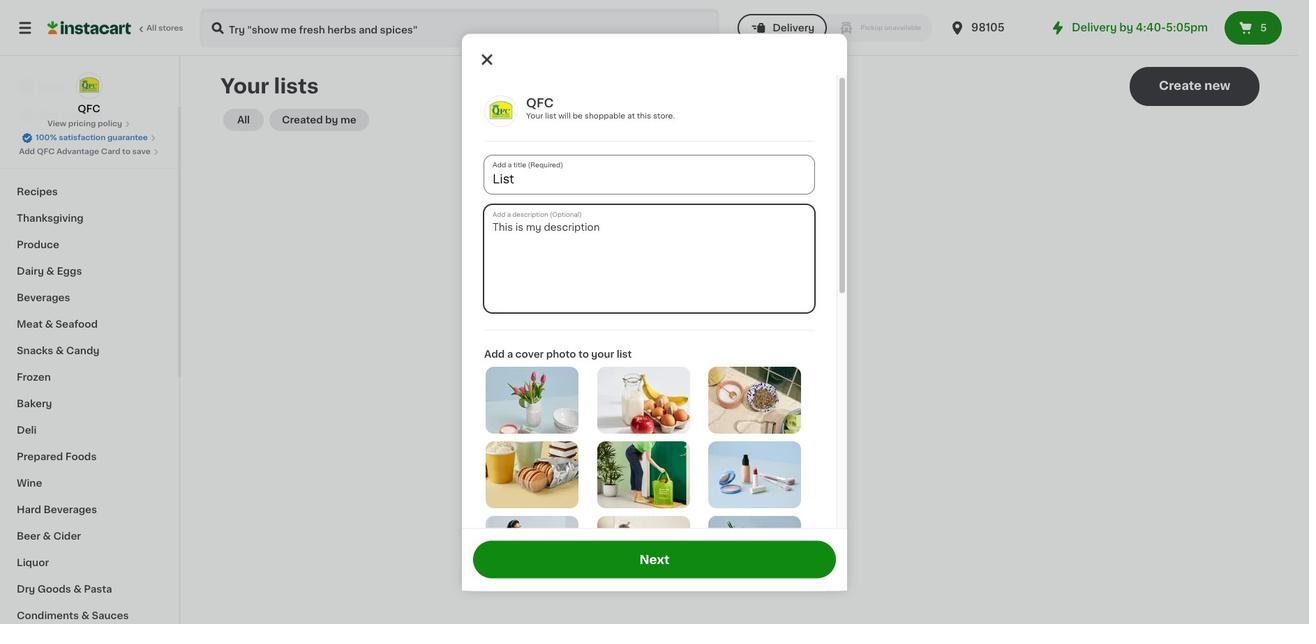 Task type: locate. For each thing, give the bounding box(es) containing it.
1 vertical spatial will
[[736, 305, 752, 315]]

1 horizontal spatial list
[[617, 349, 632, 359]]

list inside qfc your list will be shoppable at this store.
[[545, 112, 557, 119]]

& left sauces
[[81, 611, 89, 621]]

0 vertical spatial will
[[559, 112, 571, 119]]

an shopper setting a bag of groceries down at someone's door. image
[[597, 442, 690, 509]]

a keyboard, mouse, notebook, cup of pencils, wire cable. image
[[709, 516, 802, 583]]

0 vertical spatial lists
[[39, 138, 63, 147]]

lists
[[39, 138, 63, 147], [655, 305, 678, 315]]

created by me button
[[269, 109, 369, 131]]

beverages link
[[8, 285, 170, 311]]

by left the me
[[325, 115, 338, 125]]

list left shoppable
[[545, 112, 557, 119]]

add up recipes
[[19, 148, 35, 156]]

0 horizontal spatial add
[[19, 148, 35, 156]]

recipes
[[17, 187, 58, 197]]

1 horizontal spatial qfc logo image
[[484, 95, 518, 126]]

liquor link
[[8, 550, 170, 577]]

delivery
[[1072, 22, 1117, 33], [773, 23, 815, 33]]

a bar of chocolate cut in half, a yellow pint of white ice cream, a green pint of white ice cream, an open pack of cookies, and a stack of ice cream sandwiches. image
[[486, 442, 579, 509]]

produce link
[[8, 232, 170, 258]]

will right create
[[736, 305, 752, 315]]

will for qfc
[[559, 112, 571, 119]]

card
[[101, 148, 120, 156]]

stores
[[158, 24, 183, 32]]

1 vertical spatial to
[[579, 349, 589, 359]]

liquor
[[17, 558, 49, 568]]

by
[[1120, 22, 1134, 33], [325, 115, 338, 125]]

all for all
[[237, 115, 250, 125]]

pricing
[[68, 120, 96, 128]]

to inside the list_add_items dialog
[[579, 349, 589, 359]]

all inside button
[[237, 115, 250, 125]]

a jar of flour, a stick of sliced butter, 3 granny smith apples, a carton of 7 eggs. image
[[597, 516, 690, 583]]

1 horizontal spatial add
[[484, 349, 505, 359]]

1 vertical spatial add
[[484, 349, 505, 359]]

lists down the view
[[39, 138, 63, 147]]

advantage
[[57, 148, 99, 156]]

will left shoppable
[[559, 112, 571, 119]]

a woman sitting on a chair wearing headphones holding a drink in her hand with a small brown dog on the floor by her side. image
[[486, 516, 579, 583]]

create
[[702, 305, 733, 315]]

0 horizontal spatial delivery
[[773, 23, 815, 33]]

0 horizontal spatial list
[[545, 112, 557, 119]]

cover
[[516, 349, 544, 359]]

beer
[[17, 532, 40, 542]]

to
[[122, 148, 130, 156], [579, 349, 589, 359]]

list right your
[[617, 349, 632, 359]]

& right the beer
[[43, 532, 51, 542]]

0 horizontal spatial lists
[[39, 138, 63, 147]]

1 horizontal spatial will
[[736, 305, 752, 315]]

delivery by 4:40-5:05pm link
[[1050, 20, 1208, 36]]

by for delivery
[[1120, 22, 1134, 33]]

1 horizontal spatial by
[[1120, 22, 1134, 33]]

0 vertical spatial by
[[1120, 22, 1134, 33]]

1 vertical spatial by
[[325, 115, 338, 125]]

snacks & candy
[[17, 346, 99, 356]]

dry
[[17, 585, 35, 595]]

will inside qfc your list will be shoppable at this store.
[[559, 112, 571, 119]]

view pricing policy link
[[47, 119, 131, 130]]

1 horizontal spatial your
[[526, 112, 543, 119]]

prepared
[[17, 452, 63, 462]]

delivery inside button
[[773, 23, 815, 33]]

dry goods & pasta
[[17, 585, 112, 595]]

condiments & sauces
[[17, 611, 129, 621]]

all
[[147, 24, 157, 32], [237, 115, 250, 125]]

your
[[591, 349, 614, 359]]

lists inside lists link
[[39, 138, 63, 147]]

0 vertical spatial beverages
[[17, 293, 70, 303]]

0 horizontal spatial qfc
[[37, 148, 55, 156]]

1 horizontal spatial be
[[754, 305, 767, 315]]

hard beverages
[[17, 505, 97, 515]]

be left saved
[[754, 305, 767, 315]]

beverages down dairy & eggs
[[17, 293, 70, 303]]

0 vertical spatial list
[[545, 112, 557, 119]]

qfc inside qfc your list will be shoppable at this store.
[[526, 97, 554, 108]]

be for lists
[[754, 305, 767, 315]]

0 horizontal spatial your
[[221, 76, 269, 96]]

be for qfc
[[573, 112, 583, 119]]

lists link
[[8, 128, 170, 156]]

pasta
[[84, 585, 112, 595]]

view
[[47, 120, 66, 128]]

me
[[341, 115, 357, 125]]

you
[[681, 305, 699, 315]]

0 vertical spatial be
[[573, 112, 583, 119]]

new
[[1205, 80, 1231, 91]]

be inside qfc your list will be shoppable at this store.
[[573, 112, 583, 119]]

1 vertical spatial your
[[526, 112, 543, 119]]

& left candy
[[56, 346, 64, 356]]

save
[[132, 148, 151, 156]]

0 vertical spatial to
[[122, 148, 130, 156]]

add left a
[[484, 349, 505, 359]]

buy it again
[[39, 110, 98, 119]]

add
[[19, 148, 35, 156], [484, 349, 505, 359]]

by inside button
[[325, 115, 338, 125]]

1 vertical spatial lists
[[655, 305, 678, 315]]

to down guarantee at the top
[[122, 148, 130, 156]]

1 horizontal spatial delivery
[[1072, 22, 1117, 33]]

& inside 'link'
[[56, 346, 64, 356]]

1 vertical spatial be
[[754, 305, 767, 315]]

beer & cider link
[[8, 524, 170, 550]]

here.
[[801, 305, 825, 315]]

qfc link
[[76, 73, 102, 116]]

beverages
[[17, 293, 70, 303], [44, 505, 97, 515]]

& left eggs
[[46, 267, 54, 276]]

by left 4:40-
[[1120, 22, 1134, 33]]

None search field
[[200, 8, 720, 47]]

dairy & eggs
[[17, 267, 82, 276]]

1 horizontal spatial all
[[237, 115, 250, 125]]

0 horizontal spatial to
[[122, 148, 130, 156]]

0 vertical spatial all
[[147, 24, 157, 32]]

1 vertical spatial all
[[237, 115, 250, 125]]

by for created
[[325, 115, 338, 125]]

all stores
[[147, 24, 183, 32]]

0 vertical spatial add
[[19, 148, 35, 156]]

list
[[545, 112, 557, 119], [617, 349, 632, 359]]

next
[[640, 555, 670, 566]]

service type group
[[738, 14, 933, 42]]

will for lists
[[736, 305, 752, 315]]

prepared foods link
[[8, 444, 170, 470]]

created
[[282, 115, 323, 125]]

qfc logo image
[[76, 73, 102, 99], [484, 95, 518, 126]]

1 horizontal spatial lists
[[655, 305, 678, 315]]

thanksgiving link
[[8, 205, 170, 232]]

be
[[573, 112, 583, 119], [754, 305, 767, 315]]

hard beverages link
[[8, 497, 170, 524]]

to for your
[[579, 349, 589, 359]]

lists left you
[[655, 305, 678, 315]]

add inside dialog
[[484, 349, 505, 359]]

again
[[71, 110, 98, 119]]

to left your
[[579, 349, 589, 359]]

a
[[507, 349, 513, 359]]

produce
[[17, 240, 59, 250]]

dairy
[[17, 267, 44, 276]]

qfc for qfc your list will be shoppable at this store.
[[526, 97, 554, 108]]

2 horizontal spatial qfc
[[526, 97, 554, 108]]

0 horizontal spatial all
[[147, 24, 157, 32]]

meat
[[17, 320, 43, 329]]

candy
[[66, 346, 99, 356]]

all left the stores
[[147, 24, 157, 32]]

& right meat
[[45, 320, 53, 329]]

buy
[[39, 110, 59, 119]]

shop link
[[8, 73, 170, 101]]

0 horizontal spatial be
[[573, 112, 583, 119]]

all down your lists
[[237, 115, 250, 125]]

add for add qfc advantage card to save
[[19, 148, 35, 156]]

an apple, a small pitcher of milk, a banana, and a carton of 6 eggs. image
[[597, 367, 690, 434]]

recipes link
[[8, 179, 170, 205]]

it
[[61, 110, 68, 119]]

1 vertical spatial beverages
[[44, 505, 97, 515]]

1 horizontal spatial qfc
[[78, 104, 100, 114]]

0 horizontal spatial by
[[325, 115, 338, 125]]

delivery button
[[738, 14, 827, 42]]

qfc
[[526, 97, 554, 108], [78, 104, 100, 114], [37, 148, 55, 156]]

pressed powder, foundation, lip stick, and makeup brushes. image
[[709, 442, 802, 509]]

beverages up cider
[[44, 505, 97, 515]]

created by me
[[282, 115, 357, 125]]

& inside 'link'
[[81, 611, 89, 621]]

0 horizontal spatial will
[[559, 112, 571, 119]]

your inside qfc your list will be shoppable at this store.
[[526, 112, 543, 119]]

be left shoppable
[[573, 112, 583, 119]]

1 horizontal spatial to
[[579, 349, 589, 359]]



Task type: describe. For each thing, give the bounding box(es) containing it.
snacks
[[17, 346, 53, 356]]

meat & seafood link
[[8, 311, 170, 338]]

lists for lists you create will be saved here.
[[655, 305, 678, 315]]

100%
[[36, 134, 57, 142]]

delivery for delivery
[[773, 23, 815, 33]]

frozen link
[[8, 364, 170, 391]]

& for meat
[[45, 320, 53, 329]]

dairy & eggs link
[[8, 258, 170, 285]]

lists you create will be saved here.
[[655, 305, 825, 315]]

beer & cider
[[17, 532, 81, 542]]

lists
[[274, 76, 319, 96]]

hard
[[17, 505, 41, 515]]

0 horizontal spatial qfc logo image
[[76, 73, 102, 99]]

add for add a cover photo to your list
[[484, 349, 505, 359]]

100% satisfaction guarantee
[[36, 134, 148, 142]]

delivery for delivery by 4:40-5:05pm
[[1072, 22, 1117, 33]]

next button
[[473, 541, 836, 579]]

photo
[[546, 349, 576, 359]]

view pricing policy
[[47, 120, 122, 128]]

meat & seafood
[[17, 320, 98, 329]]

condiments
[[17, 611, 79, 621]]

& left pasta
[[73, 585, 82, 595]]

to for save
[[122, 148, 130, 156]]

snacks & candy link
[[8, 338, 170, 364]]

buy it again link
[[8, 101, 170, 128]]

qfc your list will be shoppable at this store.
[[526, 97, 675, 119]]

create
[[1159, 80, 1202, 91]]

at
[[628, 112, 635, 119]]

0 vertical spatial your
[[221, 76, 269, 96]]

bakery
[[17, 399, 52, 409]]

& for beer
[[43, 532, 51, 542]]

100% satisfaction guarantee button
[[22, 130, 156, 144]]

dry goods & pasta link
[[8, 577, 170, 603]]

goods
[[37, 585, 71, 595]]

a bulb of garlic, a bowl of salt, a bowl of pepper, a bowl of cut celery. image
[[709, 367, 802, 434]]

98105 button
[[949, 8, 1033, 47]]

thanksgiving
[[17, 214, 84, 223]]

create new
[[1159, 80, 1231, 91]]

add qfc advantage card to save
[[19, 148, 151, 156]]

bakery link
[[8, 391, 170, 417]]

shop
[[39, 82, 65, 91]]

qfc for qfc
[[78, 104, 100, 114]]

frozen
[[17, 373, 51, 383]]

all for all stores
[[147, 24, 157, 32]]

5 button
[[1225, 11, 1282, 45]]

eggs
[[57, 267, 82, 276]]

list_add_items dialog
[[462, 34, 847, 625]]

prepared foods
[[17, 452, 97, 462]]

store.
[[653, 112, 675, 119]]

policy
[[98, 120, 122, 128]]

1 vertical spatial list
[[617, 349, 632, 359]]

This is my description text field
[[484, 205, 815, 312]]

add a cover photo to your list
[[484, 349, 632, 359]]

qfc logo image inside the list_add_items dialog
[[484, 95, 518, 126]]

saved
[[769, 305, 798, 315]]

shoppable
[[585, 112, 626, 119]]

& for dairy
[[46, 267, 54, 276]]

4:40-
[[1136, 22, 1166, 33]]

& for snacks
[[56, 346, 64, 356]]

98105
[[972, 22, 1005, 33]]

5
[[1261, 23, 1267, 33]]

deli link
[[8, 417, 170, 444]]

lists for lists
[[39, 138, 63, 147]]

5:05pm
[[1166, 22, 1208, 33]]

foods
[[65, 452, 97, 462]]

wine link
[[8, 470, 170, 497]]

all button
[[223, 109, 264, 131]]

create new button
[[1130, 67, 1260, 106]]

deli
[[17, 426, 37, 436]]

Add a title (Required) text field
[[484, 155, 815, 193]]

all stores link
[[47, 8, 184, 47]]

guarantee
[[107, 134, 148, 142]]

this
[[637, 112, 651, 119]]

sauces
[[92, 611, 129, 621]]

cider
[[53, 532, 81, 542]]

add qfc advantage card to save link
[[19, 147, 159, 158]]

satisfaction
[[59, 134, 106, 142]]

instacart logo image
[[47, 20, 131, 36]]

your lists
[[221, 76, 319, 96]]

a small white vase of pink tulips, a stack of 3 white bowls, and a rolled napkin. image
[[486, 367, 579, 434]]

& for condiments
[[81, 611, 89, 621]]

seafood
[[56, 320, 98, 329]]

delivery by 4:40-5:05pm
[[1072, 22, 1208, 33]]



Task type: vqa. For each thing, say whether or not it's contained in the screenshot.
store.
yes



